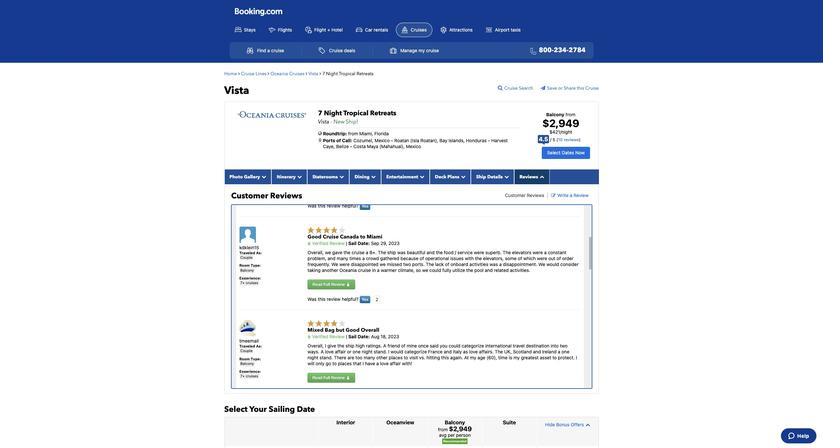 Task type: describe. For each thing, give the bounding box(es) containing it.
2784
[[569, 46, 586, 55]]

once
[[418, 343, 429, 349]]

kdklein15 image
[[239, 227, 256, 243]]

or inside overall, i give the ship high ratings.  a friend of mine once said you could categorize international travel destination into two ways.  a love affair or one night stand.  i would categorize france and italy as love affairs.  the uk, scotland and ireland a one night stand.  there are too many other places to visit vs. hitting this again.  at my age (60), time is my greatest asset to protect.  i will only go to places that i have a love affair with!
[[347, 349, 351, 355]]

balcony for mixed
[[240, 361, 254, 366]]

mine
[[407, 343, 417, 349]]

read for good
[[312, 282, 322, 287]]

1 we from the left
[[331, 262, 338, 267]]

angle right image for home
[[238, 71, 240, 76]]

of up 'fully'
[[445, 262, 449, 267]]

cruises inside 'link'
[[411, 27, 427, 32]]

chevron down image for staterooms
[[338, 174, 344, 179]]

the inside overall, i give the ship high ratings.  a friend of mine once said you could categorize international travel destination into two ways.  a love affair or one night stand.  i would categorize france and italy as love affairs.  the uk, scotland and ireland a one night stand.  there are too many other places to visit vs. hitting this again.  at my age (60), time is my greatest asset to protect.  i will only go to places that i have a love affair with!
[[337, 343, 344, 349]]

tmeemail
[[239, 338, 259, 344]]

cozumel,
[[353, 138, 373, 143]]

cruise down 'disappointed' in the left of the page
[[358, 268, 371, 273]]

find a cruise link
[[239, 44, 291, 57]]

new
[[334, 118, 345, 125]]

oceania inside overall, we gave the cruise a b+.  the ship was beautiful and the food / service were superb.  the elevators were a constant problem, and many times a crowd gathered because of operational issues with the elevators, some of which were out of order frequently. we were disappointed we missed two ports.  the lack of onboard activities was a disappointment.  we would consider taking another oceania cruise in a warmer climate, so we could fully utilize the pool and related activities.
[[339, 268, 357, 273]]

many inside overall, we gave the cruise a b+.  the ship was beautiful and the food / service were superb.  the elevators were a constant problem, and many times a crowd gathered because of operational issues with the elevators, some of which were out of order frequently. we were disappointed we missed two ports.  the lack of onboard activities was a disappointment.  we would consider taking another oceania cruise in a warmer climate, so we could fully utilize the pool and related activities.
[[337, 256, 348, 261]]

find
[[257, 48, 266, 53]]

car rentals
[[365, 27, 388, 32]]

the down operational
[[426, 262, 434, 267]]

verified for good
[[312, 240, 328, 246]]

flight + hotel link
[[300, 23, 348, 37]]

cruise search link
[[498, 85, 540, 91]]

the right b+.
[[378, 250, 386, 255]]

taking
[[308, 268, 321, 273]]

ratings.
[[366, 343, 382, 349]]

dining
[[355, 174, 370, 180]]

0 vertical spatial or
[[558, 85, 563, 91]]

go
[[326, 361, 331, 367]]

details
[[487, 174, 503, 180]]

belize
[[336, 143, 349, 149]]

chevron up image for hide bonus offers
[[584, 422, 590, 427]]

sail for to
[[348, 240, 357, 246]]

0 vertical spatial a
[[383, 343, 386, 349]]

select for select          dates now
[[547, 150, 561, 156]]

honduras
[[466, 138, 487, 143]]

climate,
[[398, 268, 415, 273]]

manage
[[400, 48, 417, 53]]

this right share
[[577, 85, 584, 91]]

maya
[[367, 143, 378, 149]]

ship inside overall, i give the ship high ratings.  a friend of mine once said you could categorize international travel destination into two ways.  a love affair or one night stand.  i would categorize france and italy as love affairs.  the uk, scotland and ireland a one night stand.  there are too many other places to visit vs. hitting this again.  at my age (60), time is my greatest asset to protect.  i will only go to places that i have a love affair with!
[[346, 343, 354, 349]]

2 was from the top
[[308, 296, 317, 302]]

1 horizontal spatial customer
[[505, 192, 526, 198]]

review down another
[[331, 282, 345, 287]]

1 vertical spatial from
[[348, 131, 358, 136]]

oceania cruises link
[[270, 70, 305, 77]]

review up gave
[[330, 240, 345, 246]]

room for mixed bag but good overall
[[239, 357, 250, 361]]

would inside overall, i give the ship high ratings.  a friend of mine once said you could categorize international travel destination into two ways.  a love affair or one night stand.  i would categorize france and italy as love affairs.  the uk, scotland and ireland a one night stand.  there are too many other places to visit vs. hitting this again.  at my age (60), time is my greatest asset to protect.  i will only go to places that i have a love affair with!
[[391, 349, 403, 355]]

again.
[[450, 355, 463, 361]]

1 horizontal spatial stand.
[[374, 349, 387, 355]]

1 vertical spatial vista
[[224, 83, 249, 98]]

1 horizontal spatial my
[[470, 355, 476, 361]]

the left pool
[[466, 268, 473, 273]]

to left miami
[[360, 233, 365, 240]]

read full review for bag
[[312, 375, 346, 380]]

friend
[[388, 343, 400, 349]]

oceanview
[[386, 420, 414, 426]]

will
[[308, 361, 314, 367]]

so
[[416, 268, 421, 273]]

in
[[372, 268, 376, 273]]

1 one from the left
[[353, 349, 361, 355]]

to up with! at bottom
[[404, 355, 408, 361]]

many inside overall, i give the ship high ratings.  a friend of mine once said you could categorize international travel destination into two ways.  a love affair or one night stand.  i would categorize france and italy as love affairs.  the uk, scotland and ireland a one night stand.  there are too many other places to visit vs. hitting this again.  at my age (60), time is my greatest asset to protect.  i will only go to places that i have a love affair with!
[[364, 355, 375, 361]]

2 horizontal spatial love
[[469, 349, 478, 355]]

1 vertical spatial was
[[490, 262, 498, 267]]

| for canada
[[346, 240, 347, 246]]

a inside navigation
[[267, 48, 270, 53]]

from for from
[[438, 427, 448, 432]]

which
[[523, 256, 536, 261]]

2 horizontal spatial •
[[488, 138, 490, 143]]

this down taking
[[318, 296, 326, 302]]

issues
[[450, 256, 464, 261]]

verified for mixed
[[312, 334, 328, 339]]

this inside overall, i give the ship high ratings.  a friend of mine once said you could categorize international travel destination into two ways.  a love affair or one night stand.  i would categorize france and italy as love affairs.  the uk, scotland and ireland a one night stand.  there are too many other places to visit vs. hitting this again.  at my age (60), time is my greatest asset to protect.  i will only go to places that i have a love affair with!
[[441, 355, 449, 361]]

tropical for 7 night tropical retreats vista - new ship!
[[343, 109, 368, 117]]

0 vertical spatial oceania
[[270, 70, 288, 77]]

2 review from the top
[[327, 296, 341, 302]]

0 horizontal spatial was
[[397, 250, 406, 255]]

affairs.
[[479, 349, 494, 355]]

7 night tropical retreats vista - new ship!
[[318, 109, 396, 125]]

0 vertical spatial affair
[[335, 349, 346, 355]]

1 review from the top
[[327, 203, 341, 208]]

cruise inside find a cruise link
[[271, 48, 284, 53]]

overall, we gave the cruise a b+.  the ship was beautiful and the food / service were superb.  the elevators were a constant problem, and many times a crowd gathered because of operational issues with the elevators, some of which were out of order frequently. we were disappointed we missed two ports.  the lack of onboard activities was a disappointment.  we would consider taking another oceania cruise in a warmer climate, so we could fully utilize the pool and related activities.
[[308, 250, 579, 273]]

a left the constant
[[544, 250, 547, 255]]

234-
[[554, 46, 569, 55]]

out
[[548, 256, 555, 261]]

service
[[457, 250, 473, 255]]

verified review link for cruise
[[308, 240, 345, 246]]

as: for good cruise canada to miami
[[256, 251, 262, 255]]

| for but
[[346, 334, 347, 339]]

2 horizontal spatial my
[[513, 355, 520, 361]]

of down the constant
[[557, 256, 561, 261]]

vista main content
[[221, 66, 602, 448]]

is
[[509, 355, 512, 361]]

tmeemail image
[[239, 320, 256, 336]]

my inside manage my cruise "dropdown button"
[[419, 48, 425, 53]]

2023 for miami
[[388, 240, 400, 246]]

| sail date: aug 18, 2023
[[345, 334, 399, 339]]

couple for good cruise canada to miami
[[240, 255, 252, 260]]

reviews left edit image
[[527, 192, 544, 198]]

a left b+.
[[366, 250, 368, 255]]

and right pool
[[485, 268, 493, 273]]

1 vertical spatial places
[[338, 361, 352, 367]]

angle right image
[[268, 71, 269, 76]]

airport taxis
[[495, 27, 521, 32]]

kdklein15
[[239, 245, 259, 250]]

a down other
[[376, 361, 379, 367]]

of up disappointment.
[[518, 256, 522, 261]]

balcony from $2,949 avg per person
[[438, 420, 472, 438]]

map marker image
[[319, 138, 321, 142]]

dates
[[562, 150, 574, 156]]

i down the friend
[[388, 349, 389, 355]]

0 horizontal spatial we
[[325, 250, 331, 255]]

entertainment
[[386, 174, 418, 180]]

flights
[[278, 27, 292, 32]]

because
[[401, 256, 418, 261]]

disappointment.
[[503, 262, 537, 267]]

bay
[[440, 138, 447, 143]]

1 vertical spatial a
[[321, 349, 324, 355]]

and down "you"
[[444, 349, 452, 355]]

related
[[494, 268, 509, 273]]

but
[[336, 327, 344, 334]]

and down gave
[[328, 256, 336, 261]]

0 vertical spatial vista
[[308, 70, 318, 77]]

chevron down image for deck plans
[[459, 174, 466, 179]]

review down "there" at the left bottom of the page
[[331, 375, 345, 380]]

)
[[579, 137, 581, 142]]

7+ for good
[[240, 281, 245, 285]]

chevron down image for photo gallery
[[260, 174, 266, 179]]

sail for good
[[348, 334, 357, 339]]

ship inside overall, we gave the cruise a b+.  the ship was beautiful and the food / service were superb.  the elevators were a constant problem, and many times a crowd gathered because of operational issues with the elevators, some of which were out of order frequently. we were disappointed we missed two ports.  the lack of onboard activities was a disappointment.  we would consider taking another oceania cruise in a warmer climate, so we could fully utilize the pool and related activities.
[[387, 250, 396, 255]]

airport taxis link
[[480, 23, 526, 37]]

i right protect.
[[576, 355, 577, 361]]

(60),
[[487, 355, 497, 361]]

the up operational
[[436, 250, 443, 255]]

deck plans
[[435, 174, 459, 180]]

date: for miami
[[358, 240, 370, 246]]

date
[[297, 404, 315, 415]]

0 horizontal spatial love
[[325, 349, 334, 355]]

select          dates now
[[547, 150, 585, 156]]

1 vertical spatial categorize
[[404, 349, 427, 355]]

the up the "activities"
[[475, 256, 482, 261]]

of inside overall, i give the ship high ratings.  a friend of mine once said you could categorize international travel destination into two ways.  a love affair or one night stand.  i would categorize france and italy as love affairs.  the uk, scotland and ireland a one night stand.  there are too many other places to visit vs. hitting this again.  at my age (60), time is my greatest asset to protect.  i will only go to places that i have a love affair with!
[[401, 343, 405, 349]]

per
[[448, 432, 455, 438]]

with!
[[402, 361, 412, 367]]

4.5 / 5 ( 10 reviews )
[[539, 136, 581, 143]]

staterooms
[[312, 174, 338, 180]]

miami,
[[359, 131, 373, 136]]

i left give
[[325, 343, 326, 349]]

full for bag
[[323, 375, 330, 380]]

29,
[[381, 240, 387, 246]]

0 vertical spatial categorize
[[462, 343, 484, 349]]

mixed
[[308, 327, 323, 334]]

visit
[[409, 355, 418, 361]]

utilize
[[453, 268, 465, 273]]

0 horizontal spatial mexico
[[375, 138, 390, 143]]

could inside overall, i give the ship high ratings.  a friend of mine once said you could categorize international travel destination into two ways.  a love affair or one night stand.  i would categorize france and italy as love affairs.  the uk, scotland and ireland a one night stand.  there are too many other places to visit vs. hitting this again.  at my age (60), time is my greatest asset to protect.  i will only go to places that i have a love affair with!
[[449, 343, 460, 349]]

the inside overall, i give the ship high ratings.  a friend of mine once said you could categorize international travel destination into two ways.  a love affair or one night stand.  i would categorize france and italy as love affairs.  the uk, scotland and ireland a one night stand.  there are too many other places to visit vs. hitting this again.  at my age (60), time is my greatest asset to protect.  i will only go to places that i have a love affair with!
[[495, 349, 503, 355]]

elevators,
[[483, 256, 504, 261]]

/ inside balcony from $2,949 $421 / night
[[560, 129, 561, 135]]

asset
[[540, 355, 551, 361]]

give
[[327, 343, 336, 349]]

edit image
[[551, 193, 556, 198]]

a down into
[[558, 349, 560, 355]]

of up the ports.
[[420, 256, 424, 261]]

i right that
[[363, 361, 364, 367]]

itinerary
[[277, 174, 296, 180]]

this down staterooms
[[318, 203, 326, 208]]

experience: 7+ cruises for mixed bag but good overall
[[239, 369, 261, 378]]

1 horizontal spatial night
[[362, 349, 373, 355]]

a right "in"
[[377, 268, 380, 273]]

could inside overall, we gave the cruise a b+.  the ship was beautiful and the food / service were superb.  the elevators were a constant problem, and many times a crowd gathered because of operational issues with the elevators, some of which were out of order frequently. we were disappointed we missed two ports.  the lack of onboard activities was a disappointment.  we would consider taking another oceania cruise in a warmer climate, so we could fully utilize the pool and related activities.
[[429, 268, 441, 273]]

0 horizontal spatial •
[[350, 143, 352, 149]]

booking.com home image
[[235, 8, 282, 16]]

cruises inside vista 'main content'
[[289, 70, 305, 77]]

2 vertical spatial night
[[308, 355, 318, 361]]

save or share this cruise link
[[541, 85, 599, 91]]

ports
[[323, 138, 335, 143]]

elevators
[[512, 250, 531, 255]]

two inside overall, we gave the cruise a b+.  the ship was beautiful and the food / service were superb.  the elevators were a constant problem, and many times a crowd gathered because of operational issues with the elevators, some of which were out of order frequently. we were disappointed we missed two ports.  the lack of onboard activities was a disappointment.  we would consider taking another oceania cruise in a warmer climate, so we could fully utilize the pool and related activities.
[[403, 262, 411, 267]]

kdklein15 traveled as: couple
[[239, 245, 262, 260]]

costa
[[353, 143, 366, 149]]

5
[[553, 137, 555, 142]]

1 vertical spatial stand.
[[320, 355, 333, 361]]

hitting
[[427, 355, 440, 361]]

1 helpful? from the top
[[342, 203, 359, 208]]

cruise up times
[[352, 250, 365, 255]]

you
[[440, 343, 447, 349]]

ship details
[[476, 174, 503, 180]]

(mahahual),
[[379, 143, 405, 149]]

cruise right share
[[585, 85, 599, 91]]

suite
[[503, 420, 516, 426]]

photo
[[230, 174, 243, 180]]

order
[[562, 256, 574, 261]]

1 was this review helpful? yes from the top
[[308, 203, 368, 209]]

experience: 7+ cruises for good cruise canada to miami
[[239, 276, 261, 285]]

to right go
[[332, 361, 337, 367]]

7 for 7 night tropical retreats
[[322, 70, 325, 77]]

oceania cruises image
[[236, 111, 307, 119]]

gave
[[332, 250, 342, 255]]



Task type: vqa. For each thing, say whether or not it's contained in the screenshot.
enjoy
no



Task type: locate. For each thing, give the bounding box(es) containing it.
2 verified from the top
[[312, 334, 328, 339]]

chevron down image for ship details
[[503, 174, 509, 179]]

2 room from the top
[[239, 357, 250, 361]]

1 7+ from the top
[[240, 281, 245, 285]]

1 sail from the top
[[348, 240, 357, 246]]

1 chevron down image from the left
[[296, 174, 302, 179]]

affair left with! at bottom
[[390, 361, 401, 367]]

were up the "activities"
[[474, 250, 484, 255]]

1 vertical spatial two
[[560, 343, 568, 349]]

chevron down image for itinerary
[[296, 174, 302, 179]]

night
[[561, 129, 572, 135], [362, 349, 373, 355], [308, 355, 318, 361]]

• down call:
[[350, 143, 352, 149]]

read full review down another
[[312, 282, 346, 287]]

room down kdklein15 traveled as: couple
[[239, 263, 250, 268]]

flight
[[314, 27, 326, 32]]

2 chevron down image from the left
[[418, 174, 424, 179]]

2 angle right image from the left
[[306, 71, 307, 76]]

1 vertical spatial verified review
[[311, 334, 345, 339]]

0 horizontal spatial chevron down image
[[260, 174, 266, 179]]

activities
[[469, 262, 488, 267]]

2 verified review from the top
[[311, 334, 345, 339]]

1 vertical spatial mexico
[[406, 143, 421, 149]]

angle right image for oceania cruises
[[306, 71, 307, 76]]

many down gave
[[337, 256, 348, 261]]

1 traveled from the top
[[239, 251, 255, 255]]

1 horizontal spatial many
[[364, 355, 375, 361]]

chevron down image left entertainment
[[370, 174, 376, 179]]

read full review button for cruise
[[308, 280, 355, 289]]

chevron up image for reviews
[[538, 174, 544, 179]]

night for 7 night tropical retreats vista - new ship!
[[324, 109, 342, 117]]

2 helpful? from the top
[[342, 296, 359, 302]]

traveled inside kdklein15 traveled as: couple
[[239, 251, 255, 255]]

roatan
[[394, 138, 409, 143]]

1 horizontal spatial angle right image
[[306, 71, 307, 76]]

verified review for bag
[[311, 334, 345, 339]]

2 7+ from the top
[[240, 374, 245, 378]]

2 experience: from the top
[[239, 369, 261, 374]]

full for cruise
[[323, 282, 330, 287]]

cruise inside manage my cruise "dropdown button"
[[426, 48, 439, 53]]

time
[[498, 355, 508, 361]]

love
[[325, 349, 334, 355], [469, 349, 478, 355], [380, 361, 389, 367]]

tropical inside 7 night tropical retreats vista - new ship!
[[343, 109, 368, 117]]

1 vertical spatial retreats
[[370, 109, 396, 117]]

experience: 7+ cruises down 'tmeemail traveled as: couple'
[[239, 369, 261, 378]]

0 horizontal spatial from
[[348, 131, 358, 136]]

chevron down image inside photo gallery dropdown button
[[260, 174, 266, 179]]

night inside balcony from $2,949 $421 / night
[[561, 129, 572, 135]]

ports.
[[412, 262, 425, 267]]

1 date: from the top
[[358, 240, 370, 246]]

1 read full review button from the top
[[308, 280, 355, 289]]

cruise deals link
[[312, 44, 362, 57]]

balcony from $2,949 $421 / night
[[542, 112, 579, 135]]

chevron down image right the ship
[[503, 174, 509, 179]]

cozumel, mexico • roatan (isla roatan), bay islands, honduras •
[[353, 138, 490, 143]]

1 cruises from the top
[[246, 281, 258, 285]]

chevron down image inside entertainment dropdown button
[[418, 174, 424, 179]]

0 horizontal spatial cruises
[[289, 70, 305, 77]]

verified up give
[[312, 334, 328, 339]]

1 angle right image from the left
[[238, 71, 240, 76]]

as: for mixed bag but good overall
[[256, 344, 262, 348]]

1 vertical spatial balcony
[[240, 361, 254, 366]]

angle right image left the vista link in the left of the page
[[306, 71, 307, 76]]

0 horizontal spatial many
[[337, 256, 348, 261]]

manage my cruise
[[400, 48, 439, 53]]

and
[[427, 250, 435, 255], [328, 256, 336, 261], [485, 268, 493, 273], [444, 349, 452, 355], [533, 349, 541, 355]]

select for select your sailing date
[[224, 404, 248, 415]]

categorize up the as
[[462, 343, 484, 349]]

chevron up image inside the hide bonus offers link
[[584, 422, 590, 427]]

overall
[[361, 327, 379, 334]]

we
[[325, 250, 331, 255], [380, 262, 386, 267], [422, 268, 428, 273]]

canada
[[340, 233, 359, 240]]

balcony down 'tmeemail traveled as: couple'
[[240, 361, 254, 366]]

tropical for 7 night tropical retreats
[[339, 70, 355, 77]]

chevron down image inside staterooms dropdown button
[[338, 174, 344, 179]]

0 vertical spatial 7
[[322, 70, 325, 77]]

angle right image
[[238, 71, 240, 76], [306, 71, 307, 76], [320, 71, 321, 76]]

0 vertical spatial tropical
[[339, 70, 355, 77]]

retreats inside 7 night tropical retreats vista - new ship!
[[370, 109, 396, 117]]

7 inside 7 night tropical retreats vista - new ship!
[[318, 109, 322, 117]]

cruise inside travel menu navigation
[[329, 48, 343, 53]]

0 vertical spatial helpful?
[[342, 203, 359, 208]]

1 experience: from the top
[[239, 276, 261, 280]]

1 verified review from the top
[[311, 240, 345, 246]]

yes down dining dropdown button
[[362, 204, 368, 209]]

• up (mahahual),
[[391, 138, 393, 143]]

times
[[349, 256, 361, 261]]

gallery
[[244, 174, 260, 180]]

as: down tmeemail
[[256, 344, 262, 348]]

0 vertical spatial |
[[346, 240, 347, 246]]

vista inside 7 night tropical retreats vista - new ship!
[[318, 118, 329, 125]]

into
[[551, 343, 559, 349]]

2 yes from the top
[[362, 297, 368, 302]]

activities.
[[510, 268, 530, 273]]

2 read from the top
[[312, 375, 322, 380]]

1 verified review link from the top
[[308, 240, 345, 246]]

we right so
[[422, 268, 428, 273]]

could down the lack
[[429, 268, 441, 273]]

small verified icon image for good cruise canada to miami
[[308, 242, 311, 245]]

0 vertical spatial was
[[397, 250, 406, 255]]

have
[[365, 361, 375, 367]]

verified review link up gave
[[308, 240, 345, 246]]

0 horizontal spatial stand.
[[320, 355, 333, 361]]

0 horizontal spatial or
[[347, 349, 351, 355]]

balcony down kdklein15 traveled as: couple
[[240, 268, 254, 272]]

a right write
[[570, 192, 572, 198]]

read down taking
[[312, 282, 322, 287]]

experience: 7+ cruises down kdklein15 traveled as: couple
[[239, 276, 261, 285]]

2023 right the 29,
[[388, 240, 400, 246]]

interior
[[336, 420, 355, 426]]

beautiful
[[407, 250, 425, 255]]

angle right image for vista
[[320, 71, 321, 76]]

1 horizontal spatial mexico
[[406, 143, 421, 149]]

chevron down image
[[296, 174, 302, 179], [338, 174, 344, 179], [370, 174, 376, 179], [459, 174, 466, 179], [503, 174, 509, 179]]

0 horizontal spatial affair
[[335, 349, 346, 355]]

rentals
[[374, 27, 388, 32]]

only
[[316, 361, 325, 367]]

1 horizontal spatial we
[[538, 262, 545, 267]]

there
[[334, 355, 346, 361]]

couple inside 'tmeemail traveled as: couple'
[[240, 349, 252, 353]]

2 cruises from the top
[[246, 374, 258, 378]]

verified review up gave
[[311, 240, 345, 246]]

two inside overall, i give the ship high ratings.  a friend of mine once said you could categorize international travel destination into two ways.  a love affair or one night stand.  i would categorize france and italy as love affairs.  the uk, scotland and ireland a one night stand.  there are too many other places to visit vs. hitting this again.  at my age (60), time is my greatest asset to protect.  i will only go to places that i have a love affair with!
[[560, 343, 568, 349]]

0 vertical spatial $2,949
[[542, 117, 579, 129]]

verified review link for bag
[[308, 334, 345, 339]]

would down the out
[[546, 262, 559, 267]]

reviews
[[564, 137, 579, 142]]

cruises up manage my cruise
[[411, 27, 427, 32]]

recommended image
[[442, 439, 468, 444]]

1 couple from the top
[[240, 255, 252, 260]]

flight + hotel
[[314, 27, 343, 32]]

1 horizontal spatial places
[[389, 355, 403, 361]]

2023
[[388, 240, 400, 246], [388, 334, 399, 339]]

traveled for good cruise canada to miami
[[239, 251, 255, 255]]

verified review
[[311, 240, 345, 246], [311, 334, 345, 339]]

couple down kdklein15
[[240, 255, 252, 260]]

small verified icon image
[[308, 242, 311, 245], [308, 335, 311, 339]]

stays link
[[230, 23, 261, 37]]

0 horizontal spatial customer reviews
[[231, 190, 302, 201]]

2 sail from the top
[[348, 334, 357, 339]]

night down ways.
[[308, 355, 318, 361]]

read for mixed
[[312, 375, 322, 380]]

other
[[376, 355, 388, 361]]

international
[[485, 343, 512, 349]]

$2,949 for from
[[449, 425, 472, 433]]

2 experience: 7+ cruises from the top
[[239, 369, 261, 378]]

vista right oceania cruises
[[308, 70, 318, 77]]

cruises for mixed
[[246, 374, 258, 378]]

2 was this review helpful? yes from the top
[[308, 296, 368, 302]]

categorize up visit
[[404, 349, 427, 355]]

the up some
[[503, 250, 511, 255]]

greatest
[[521, 355, 539, 361]]

from inside balcony from $2,949 avg per person
[[438, 427, 448, 432]]

1 horizontal spatial ship
[[387, 250, 396, 255]]

the
[[344, 250, 350, 255], [436, 250, 443, 255], [475, 256, 482, 261], [466, 268, 473, 273], [337, 343, 344, 349]]

1 vertical spatial night
[[324, 109, 342, 117]]

read full review button
[[308, 280, 355, 289], [308, 373, 355, 383]]

800-234-2784 link
[[527, 46, 586, 55]]

a up related in the right bottom of the page
[[499, 262, 502, 267]]

as: down kdklein15
[[256, 251, 262, 255]]

1 horizontal spatial love
[[380, 361, 389, 367]]

chevron down image for dining
[[370, 174, 376, 179]]

cruise for cruise search
[[504, 85, 518, 91]]

from for $2,949
[[566, 112, 575, 117]]

cruise left "search"
[[504, 85, 518, 91]]

good
[[308, 233, 321, 240], [346, 327, 360, 334]]

2 read full review button from the top
[[308, 373, 355, 383]]

18,
[[381, 334, 387, 339]]

were left the out
[[537, 256, 547, 261]]

0 horizontal spatial chevron up image
[[538, 174, 544, 179]]

/ inside 4.5 / 5 ( 10 reviews )
[[550, 137, 551, 142]]

1 vertical spatial cruises
[[246, 374, 258, 378]]

protect.
[[558, 355, 575, 361]]

one up too
[[353, 349, 361, 355]]

read full review button for bag
[[308, 373, 355, 383]]

good cruise canada to miami
[[308, 233, 382, 240]]

0 vertical spatial sail
[[348, 240, 357, 246]]

2023 for overall
[[388, 334, 399, 339]]

chevron down image inside itinerary dropdown button
[[296, 174, 302, 179]]

chevron down image inside ship details dropdown button
[[503, 174, 509, 179]]

small verified icon image up problem,
[[308, 242, 311, 245]]

0 vertical spatial was
[[308, 203, 317, 208]]

retreats for 7 night tropical retreats
[[357, 70, 373, 77]]

$2,949
[[542, 117, 579, 129], [449, 425, 472, 433]]

2 traveled from the top
[[239, 344, 255, 348]]

would
[[546, 262, 559, 267], [391, 349, 403, 355]]

0 vertical spatial yes button
[[360, 203, 370, 210]]

and down destination on the right of page
[[533, 349, 541, 355]]

angle right image right "home"
[[238, 71, 240, 76]]

chevron up image
[[538, 174, 544, 179], [584, 422, 590, 427]]

or right save
[[558, 85, 563, 91]]

select down 5
[[547, 150, 561, 156]]

write a review
[[557, 192, 589, 198]]

1 horizontal spatial •
[[391, 138, 393, 143]]

3 chevron down image from the left
[[370, 174, 376, 179]]

bonus
[[556, 422, 569, 427]]

4 chevron down image from the left
[[459, 174, 466, 179]]

helpful?
[[342, 203, 359, 208], [342, 296, 359, 302]]

1 vertical spatial |
[[346, 334, 347, 339]]

was down taking
[[308, 296, 317, 302]]

2 vertical spatial we
[[422, 268, 428, 273]]

1 was from the top
[[308, 203, 317, 208]]

stand.
[[374, 349, 387, 355], [320, 355, 333, 361]]

2 chevron down image from the left
[[338, 174, 344, 179]]

1 vertical spatial yes
[[362, 297, 368, 302]]

oceania down times
[[339, 268, 357, 273]]

roundtrip: from miami, florida
[[323, 131, 389, 136]]

the
[[378, 250, 386, 255], [503, 250, 511, 255], [426, 262, 434, 267], [495, 349, 503, 355]]

chevron down image left deck
[[418, 174, 424, 179]]

balcony inside balcony from $2,949 avg per person
[[445, 420, 465, 426]]

cruise right manage
[[426, 48, 439, 53]]

plans
[[447, 174, 459, 180]]

1 vertical spatial affair
[[390, 361, 401, 367]]

were up which
[[533, 250, 543, 255]]

0 vertical spatial as:
[[256, 251, 262, 255]]

0 horizontal spatial we
[[331, 262, 338, 267]]

travel menu navigation
[[230, 42, 594, 59]]

2 horizontal spatial we
[[422, 268, 428, 273]]

2 full from the top
[[323, 375, 330, 380]]

1 vertical spatial yes button
[[360, 296, 370, 303]]

another
[[322, 268, 338, 273]]

couple for mixed bag but good overall
[[240, 349, 252, 353]]

places down "there" at the left bottom of the page
[[338, 361, 352, 367]]

0 horizontal spatial oceania
[[270, 70, 288, 77]]

1 vertical spatial /
[[550, 137, 551, 142]]

cruise up gave
[[323, 233, 339, 240]]

review
[[574, 192, 589, 198], [330, 240, 345, 246], [331, 282, 345, 287], [330, 334, 345, 339], [331, 375, 345, 380]]

was this review helpful? yes
[[308, 203, 368, 209], [308, 296, 368, 302]]

overall, inside overall, i give the ship high ratings.  a friend of mine once said you could categorize international travel destination into two ways.  a love affair or one night stand.  i would categorize france and italy as love affairs.  the uk, scotland and ireland a one night stand.  there are too many other places to visit vs. hitting this again.  at my age (60), time is my greatest asset to protect.  i will only go to places that i have a love affair with!
[[308, 343, 324, 349]]

1 | from the top
[[346, 240, 347, 246]]

7+ for mixed
[[240, 374, 245, 378]]

0 vertical spatial night
[[326, 70, 338, 77]]

1 as: from the top
[[256, 251, 262, 255]]

0 horizontal spatial customer
[[231, 190, 268, 201]]

two right into
[[560, 343, 568, 349]]

tropical
[[339, 70, 355, 77], [343, 109, 368, 117]]

0 vertical spatial experience:
[[239, 276, 261, 280]]

1 vertical spatial experience: 7+ cruises
[[239, 369, 261, 378]]

0 horizontal spatial places
[[338, 361, 352, 367]]

traveled
[[239, 251, 255, 255], [239, 344, 255, 348]]

chevron down image for entertainment
[[418, 174, 424, 179]]

0 vertical spatial review
[[327, 203, 341, 208]]

2 | from the top
[[346, 334, 347, 339]]

1 vertical spatial we
[[380, 262, 386, 267]]

0 horizontal spatial select
[[224, 404, 248, 415]]

couple
[[240, 255, 252, 260], [240, 349, 252, 353]]

overall, i give the ship high ratings.  a friend of mine once said you could categorize international travel destination into two ways.  a love affair or one night stand.  i would categorize france and italy as love affairs.  the uk, scotland and ireland a one night stand.  there are too many other places to visit vs. hitting this again.  at my age (60), time is my greatest asset to protect.  i will only go to places that i have a love affair with!
[[308, 343, 577, 367]]

0 horizontal spatial my
[[419, 48, 425, 53]]

of up the belize
[[336, 138, 341, 143]]

retreats for 7 night tropical retreats vista - new ship!
[[370, 109, 396, 117]]

type: for mixed bag but good overall
[[251, 357, 261, 361]]

the right gave
[[344, 250, 350, 255]]

date: for overall
[[358, 334, 370, 339]]

we up another
[[331, 262, 338, 267]]

7 for 7 night tropical retreats vista - new ship!
[[318, 109, 322, 117]]

to down ireland
[[552, 355, 557, 361]]

chevron down image inside dining dropdown button
[[370, 174, 376, 179]]

as: inside 'tmeemail traveled as: couple'
[[256, 344, 262, 348]]

review down staterooms dropdown button
[[327, 203, 341, 208]]

chevron up image inside reviews dropdown button
[[538, 174, 544, 179]]

aug
[[371, 334, 379, 339]]

7 up globe image
[[318, 109, 322, 117]]

experience: for mixed bag but good overall
[[239, 369, 261, 374]]

cruises for good
[[246, 281, 258, 285]]

review right write
[[574, 192, 589, 198]]

mexico down florida
[[375, 138, 390, 143]]

were down times
[[339, 262, 350, 267]]

sail up times
[[348, 240, 357, 246]]

1 vertical spatial would
[[391, 349, 403, 355]]

2 we from the left
[[538, 262, 545, 267]]

1 vertical spatial verified review link
[[308, 334, 345, 339]]

from inside balcony from $2,949 $421 / night
[[566, 112, 575, 117]]

experience: for good cruise canada to miami
[[239, 276, 261, 280]]

tropical down deals
[[339, 70, 355, 77]]

my right is
[[513, 355, 520, 361]]

1 read from the top
[[312, 282, 322, 287]]

$2,949 for $2,949
[[542, 117, 579, 129]]

ways.
[[308, 349, 319, 355]]

chevron down image left staterooms
[[296, 174, 302, 179]]

small verified icon image for mixed bag but good overall
[[308, 335, 311, 339]]

2 overall, from the top
[[308, 343, 324, 349]]

missed
[[387, 262, 402, 267]]

1 horizontal spatial customer reviews
[[505, 192, 544, 198]]

2 couple from the top
[[240, 349, 252, 353]]

globe image
[[318, 131, 322, 136]]

1 vertical spatial read full review
[[312, 375, 346, 380]]

taxis
[[511, 27, 521, 32]]

would inside overall, we gave the cruise a b+.  the ship was beautiful and the food / service were superb.  the elevators were a constant problem, and many times a crowd gathered because of operational issues with the elevators, some of which were out of order frequently. we were disappointed we missed two ports.  the lack of onboard activities was a disappointment.  we would consider taking another oceania cruise in a warmer climate, so we could fully utilize the pool and related activities.
[[546, 262, 559, 267]]

i
[[325, 343, 326, 349], [388, 349, 389, 355], [576, 355, 577, 361], [363, 361, 364, 367]]

1 yes from the top
[[362, 204, 368, 209]]

affair
[[335, 349, 346, 355], [390, 361, 401, 367]]

1 room from the top
[[239, 263, 250, 268]]

2 room type: balcony from the top
[[239, 357, 261, 366]]

read full review button down another
[[308, 280, 355, 289]]

balcony for good
[[240, 268, 254, 272]]

2 horizontal spatial /
[[560, 129, 561, 135]]

traveled for mixed bag but good overall
[[239, 344, 255, 348]]

4.5
[[539, 136, 548, 143]]

0 horizontal spatial ship
[[346, 343, 354, 349]]

2 date: from the top
[[358, 334, 370, 339]]

cruise for cruise deals
[[329, 48, 343, 53]]

roatan),
[[420, 138, 438, 143]]

1 read full review from the top
[[312, 282, 346, 287]]

2 verified review link from the top
[[308, 334, 345, 339]]

2 vertical spatial /
[[455, 250, 456, 255]]

save or share this cruise
[[547, 85, 599, 91]]

we
[[331, 262, 338, 267], [538, 262, 545, 267]]

night inside 7 night tropical retreats vista - new ship!
[[324, 109, 342, 117]]

chevron down image left the ship
[[459, 174, 466, 179]]

room type: balcony for good cruise canada to miami
[[239, 263, 261, 272]]

2 one from the left
[[562, 349, 569, 355]]

1 chevron down image from the left
[[260, 174, 266, 179]]

cruise left lines
[[241, 70, 254, 77]]

2 type: from the top
[[251, 357, 261, 361]]

cruise for cruise lines
[[241, 70, 254, 77]]

1 full from the top
[[323, 282, 330, 287]]

type: for good cruise canada to miami
[[251, 263, 261, 268]]

7+ down 'tmeemail traveled as: couple'
[[240, 374, 245, 378]]

car
[[365, 27, 372, 32]]

1 experience: 7+ cruises from the top
[[239, 276, 261, 285]]

chevron down image inside deck plans dropdown button
[[459, 174, 466, 179]]

two up climate,
[[403, 262, 411, 267]]

7+
[[240, 281, 245, 285], [240, 374, 245, 378]]

room type: balcony for mixed bag but good overall
[[239, 357, 261, 366]]

read full review for cruise
[[312, 282, 346, 287]]

search image
[[498, 85, 504, 90]]

verified review link
[[308, 240, 345, 246], [308, 334, 345, 339]]

1 horizontal spatial one
[[562, 349, 569, 355]]

1 horizontal spatial select
[[547, 150, 561, 156]]

1 horizontal spatial good
[[346, 327, 360, 334]]

0 horizontal spatial could
[[429, 268, 441, 273]]

0 vertical spatial was this review helpful? yes
[[308, 203, 368, 209]]

overall, for mixed
[[308, 343, 324, 349]]

0 vertical spatial good
[[308, 233, 321, 240]]

chevron down image
[[260, 174, 266, 179], [418, 174, 424, 179]]

2 as: from the top
[[256, 344, 262, 348]]

1 room type: balcony from the top
[[239, 263, 261, 272]]

2 vertical spatial balcony
[[445, 420, 465, 426]]

as: inside kdklein15 traveled as: couple
[[256, 251, 262, 255]]

mexico
[[375, 138, 390, 143], [406, 143, 421, 149]]

reviews down itinerary
[[270, 190, 302, 201]]

1 horizontal spatial would
[[546, 262, 559, 267]]

1 horizontal spatial oceania
[[339, 268, 357, 273]]

/ inside overall, we gave the cruise a b+.  the ship was beautiful and the food / service were superb.  the elevators were a constant problem, and many times a crowd gathered because of operational issues with the elevators, some of which were out of order frequently. we were disappointed we missed two ports.  the lack of onboard activities was a disappointment.  we would consider taking another oceania cruise in a warmer climate, so we could fully utilize the pool and related activities.
[[455, 250, 456, 255]]

1 vertical spatial cruises
[[289, 70, 305, 77]]

2 yes button from the top
[[360, 296, 370, 303]]

dining button
[[349, 169, 381, 184]]

sail up the high
[[348, 334, 357, 339]]

this down france in the bottom right of the page
[[441, 355, 449, 361]]

(
[[556, 137, 558, 142]]

was down elevators,
[[490, 262, 498, 267]]

night down ratings.
[[362, 349, 373, 355]]

review up give
[[330, 334, 345, 339]]

paper plane image
[[541, 86, 547, 90]]

airport
[[495, 27, 510, 32]]

$2,949 inside balcony from $2,949 avg per person
[[449, 425, 472, 433]]

we right disappointment.
[[538, 262, 545, 267]]

photo gallery button
[[224, 169, 272, 184]]

night up "-"
[[324, 109, 342, 117]]

1 overall, from the top
[[308, 250, 324, 255]]

0 vertical spatial we
[[325, 250, 331, 255]]

couple inside kdklein15 traveled as: couple
[[240, 255, 252, 260]]

save
[[547, 85, 557, 91]]

0 vertical spatial full
[[323, 282, 330, 287]]

1 yes button from the top
[[360, 203, 370, 210]]

0 horizontal spatial good
[[308, 233, 321, 240]]

1 horizontal spatial /
[[550, 137, 551, 142]]

one up protect.
[[562, 349, 569, 355]]

3 angle right image from the left
[[320, 71, 321, 76]]

customer down photo gallery dropdown button
[[231, 190, 268, 201]]

2 horizontal spatial night
[[561, 129, 572, 135]]

traveled down tmeemail
[[239, 344, 255, 348]]

cruise search
[[504, 85, 533, 91]]

0 vertical spatial date:
[[358, 240, 370, 246]]

deck
[[435, 174, 446, 180]]

was
[[397, 250, 406, 255], [490, 262, 498, 267]]

chevron up image right bonus
[[584, 422, 590, 427]]

many up have
[[364, 355, 375, 361]]

2 small verified icon image from the top
[[308, 335, 311, 339]]

from
[[566, 112, 575, 117], [348, 131, 358, 136], [438, 427, 448, 432]]

yes button left 2
[[360, 296, 370, 303]]

night for 7 night tropical retreats
[[326, 70, 338, 77]]

verified review for cruise
[[311, 240, 345, 246]]

sail
[[348, 240, 357, 246], [348, 334, 357, 339]]

overall, for good
[[308, 250, 324, 255]]

overall, inside overall, we gave the cruise a b+.  the ship was beautiful and the food / service were superb.  the elevators were a constant problem, and many times a crowd gathered because of operational issues with the elevators, some of which were out of order frequently. we were disappointed we missed two ports.  the lack of onboard activities was a disappointment.  we would consider taking another oceania cruise in a warmer climate, so we could fully utilize the pool and related activities.
[[308, 250, 324, 255]]

room for good cruise canada to miami
[[239, 263, 250, 268]]

0 vertical spatial room type: balcony
[[239, 263, 261, 272]]

1 horizontal spatial we
[[380, 262, 386, 267]]

1 vertical spatial full
[[323, 375, 330, 380]]

a left the friend
[[383, 343, 386, 349]]

1 vertical spatial could
[[449, 343, 460, 349]]

1 type: from the top
[[251, 263, 261, 268]]

$2,949 up 4.5 / 5 ( 10 reviews )
[[542, 117, 579, 129]]

2 read full review from the top
[[312, 375, 346, 380]]

1 vertical spatial $2,949
[[449, 425, 472, 433]]

reviews inside reviews dropdown button
[[520, 174, 538, 180]]

helpful? left 2
[[342, 296, 359, 302]]

a up 'disappointed' in the left of the page
[[362, 256, 365, 261]]

1 verified from the top
[[312, 240, 328, 246]]

places down the friend
[[389, 355, 403, 361]]

traveled inside 'tmeemail traveled as: couple'
[[239, 344, 255, 348]]

and up operational
[[427, 250, 435, 255]]

couple down tmeemail
[[240, 349, 252, 353]]

hide
[[545, 422, 555, 427]]

would down the friend
[[391, 349, 403, 355]]

1 vertical spatial oceania
[[339, 268, 357, 273]]

sep
[[371, 240, 379, 246]]

1 vertical spatial verified
[[312, 334, 328, 339]]

5 chevron down image from the left
[[503, 174, 509, 179]]

0 vertical spatial experience: 7+ cruises
[[239, 276, 261, 285]]

1 small verified icon image from the top
[[308, 242, 311, 245]]

1 vertical spatial overall,
[[308, 343, 324, 349]]

1 vertical spatial good
[[346, 327, 360, 334]]

0 horizontal spatial a
[[321, 349, 324, 355]]

attractions
[[449, 27, 473, 32]]

0 horizontal spatial angle right image
[[238, 71, 240, 76]]



